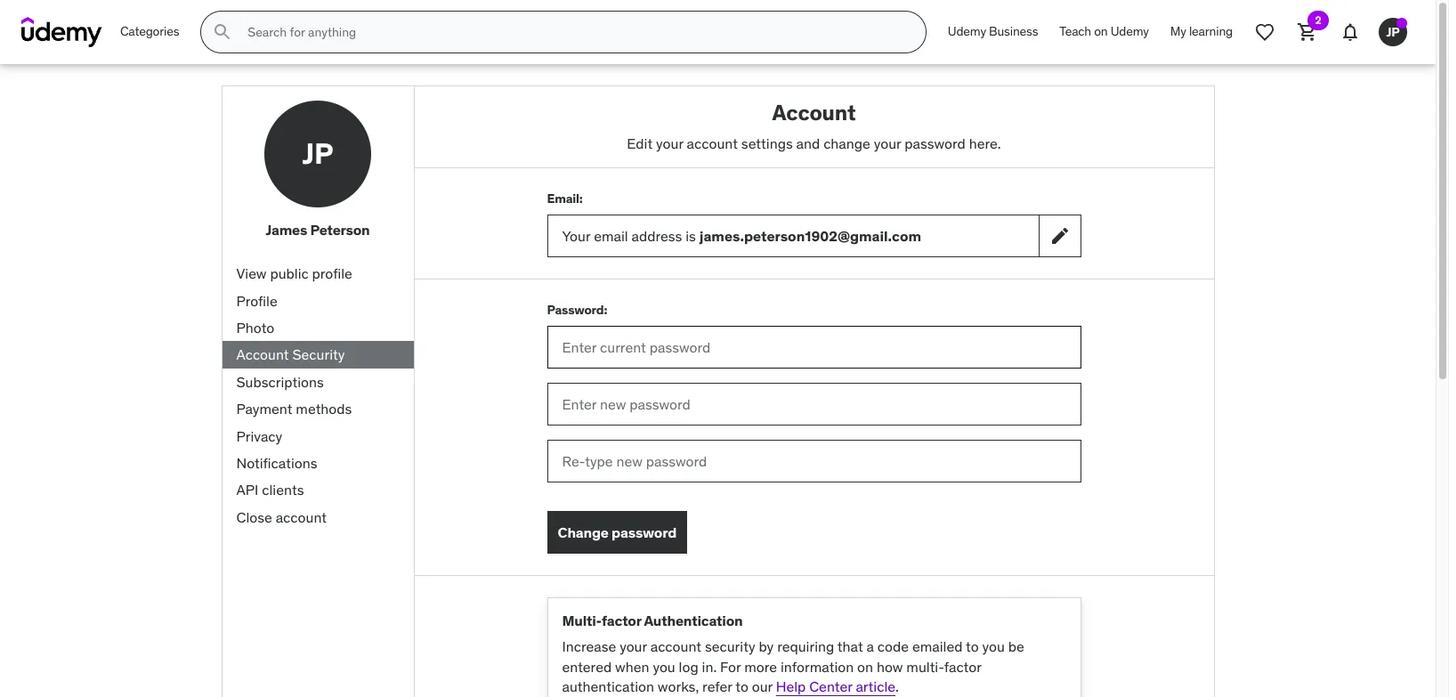 Task type: vqa. For each thing, say whether or not it's contained in the screenshot.
right Udemy
yes



Task type: describe. For each thing, give the bounding box(es) containing it.
account for account security
[[236, 346, 289, 364]]

account security link
[[222, 341, 413, 368]]

password inside account edit your account settings and change your password here.
[[905, 134, 966, 152]]

photo
[[236, 319, 274, 336]]

how
[[877, 658, 903, 675]]

notifications image
[[1340, 21, 1361, 43]]

multi-
[[906, 658, 944, 675]]

0 horizontal spatial jp
[[302, 135, 333, 172]]

privacy
[[236, 427, 282, 445]]

increase
[[562, 638, 616, 656]]

0 vertical spatial factor
[[602, 612, 641, 630]]

password:
[[547, 302, 607, 318]]

subscriptions link
[[222, 368, 413, 395]]

account inside account edit your account settings and change your password here.
[[687, 134, 738, 152]]

in.
[[702, 658, 717, 675]]

Enter new password password field
[[547, 383, 1081, 426]]

shopping cart with 2 items image
[[1297, 21, 1318, 43]]

clients
[[262, 481, 304, 499]]

notifications
[[236, 454, 317, 472]]

close
[[236, 508, 272, 526]]

james.peterson1902@gmail.com
[[700, 227, 921, 245]]

profile
[[312, 265, 352, 282]]

api clients link
[[222, 477, 413, 504]]

works,
[[658, 678, 699, 695]]

password inside 'button'
[[612, 523, 677, 541]]

log
[[679, 658, 699, 675]]

payment methods
[[236, 400, 352, 418]]

you have alerts image
[[1397, 18, 1407, 28]]

peterson
[[310, 221, 370, 239]]

my learning
[[1170, 23, 1233, 39]]

email:
[[547, 190, 583, 206]]

account inside 'link'
[[276, 508, 327, 526]]

security
[[292, 346, 345, 364]]

multi-
[[562, 612, 602, 630]]

jp link
[[1372, 11, 1415, 53]]

0 horizontal spatial you
[[653, 658, 675, 675]]

2
[[1315, 13, 1322, 27]]

learning
[[1189, 23, 1233, 39]]

payment
[[236, 400, 292, 418]]

help center article link
[[776, 678, 896, 695]]

1 horizontal spatial on
[[1094, 23, 1108, 39]]

subscriptions
[[236, 373, 324, 391]]

categories
[[120, 23, 179, 39]]

privacy link
[[222, 422, 413, 449]]

categories button
[[109, 11, 190, 53]]

my
[[1170, 23, 1186, 39]]

profile link
[[222, 287, 413, 314]]

edit email image
[[1049, 225, 1070, 247]]

when
[[615, 658, 649, 675]]

teach on udemy link
[[1049, 11, 1160, 53]]

for
[[720, 658, 741, 675]]

api
[[236, 481, 259, 499]]

2 horizontal spatial your
[[874, 134, 901, 152]]

james
[[266, 221, 307, 239]]

change
[[824, 134, 870, 152]]

teach on udemy
[[1060, 23, 1149, 39]]

and
[[796, 134, 820, 152]]

help center article .
[[776, 678, 899, 695]]

1 horizontal spatial jp
[[1386, 24, 1400, 40]]

0 horizontal spatial to
[[736, 678, 749, 695]]

here.
[[969, 134, 1001, 152]]

my learning link
[[1160, 11, 1244, 53]]

teach
[[1060, 23, 1091, 39]]

close account
[[236, 508, 327, 526]]

Search for anything text field
[[244, 17, 904, 47]]

account inside increase your account security by requiring that a code emailed to you be entered when you log in. for more information on how multi-factor authentication works, refer to our
[[650, 638, 702, 656]]

change password
[[558, 523, 677, 541]]



Task type: locate. For each thing, give the bounding box(es) containing it.
0 vertical spatial on
[[1094, 23, 1108, 39]]

udemy
[[948, 23, 986, 39], [1111, 23, 1149, 39]]

information
[[781, 658, 854, 675]]

settings
[[741, 134, 793, 152]]

account edit your account settings and change your password here.
[[627, 99, 1001, 152]]

help
[[776, 678, 806, 695]]

public
[[270, 265, 309, 282]]

jp right "notifications" image
[[1386, 24, 1400, 40]]

on right teach in the right of the page
[[1094, 23, 1108, 39]]

on
[[1094, 23, 1108, 39], [857, 658, 873, 675]]

1 vertical spatial factor
[[944, 658, 981, 675]]

2 link
[[1286, 11, 1329, 53]]

methods
[[296, 400, 352, 418]]

factor up increase
[[602, 612, 641, 630]]

our
[[752, 678, 773, 695]]

factor
[[602, 612, 641, 630], [944, 658, 981, 675]]

change password button
[[547, 511, 687, 554]]

password right change
[[612, 523, 677, 541]]

you
[[982, 638, 1005, 656], [653, 658, 675, 675]]

Re-type new password password field
[[547, 440, 1081, 483]]

0 vertical spatial jp
[[1386, 24, 1400, 40]]

udemy image
[[21, 17, 102, 47]]

view
[[236, 265, 267, 282]]

your
[[562, 227, 590, 245]]

code
[[878, 638, 909, 656]]

udemy business link
[[937, 11, 1049, 53]]

view public profile link
[[222, 260, 413, 287]]

view public profile
[[236, 265, 352, 282]]

payment methods link
[[222, 395, 413, 422]]

profile
[[236, 292, 277, 309]]

account
[[772, 99, 856, 126], [236, 346, 289, 364]]

1 vertical spatial on
[[857, 658, 873, 675]]

close account link
[[222, 504, 413, 531]]

to left the our
[[736, 678, 749, 695]]

password
[[905, 134, 966, 152], [612, 523, 677, 541]]

that
[[838, 638, 863, 656]]

account
[[687, 134, 738, 152], [276, 508, 327, 526], [650, 638, 702, 656]]

0 horizontal spatial your
[[620, 638, 647, 656]]

account security
[[236, 346, 345, 364]]

1 vertical spatial you
[[653, 658, 675, 675]]

0 horizontal spatial factor
[[602, 612, 641, 630]]

0 horizontal spatial account
[[236, 346, 289, 364]]

0 horizontal spatial udemy
[[948, 23, 986, 39]]

account left settings
[[687, 134, 738, 152]]

0 horizontal spatial password
[[612, 523, 677, 541]]

2 vertical spatial account
[[650, 638, 702, 656]]

requiring
[[777, 638, 834, 656]]

0 vertical spatial password
[[905, 134, 966, 152]]

to right emailed at right
[[966, 638, 979, 656]]

refer
[[702, 678, 732, 695]]

jp up 'james peterson'
[[302, 135, 333, 172]]

factor inside increase your account security by requiring that a code emailed to you be entered when you log in. for more information on how multi-factor authentication works, refer to our
[[944, 658, 981, 675]]

1 horizontal spatial udemy
[[1111, 23, 1149, 39]]

0 vertical spatial you
[[982, 638, 1005, 656]]

0 horizontal spatial on
[[857, 658, 873, 675]]

udemy inside 'link'
[[948, 23, 986, 39]]

emailed
[[912, 638, 963, 656]]

1 horizontal spatial account
[[772, 99, 856, 126]]

you left 'be'
[[982, 638, 1005, 656]]

1 vertical spatial to
[[736, 678, 749, 695]]

0 vertical spatial account
[[772, 99, 856, 126]]

account down photo
[[236, 346, 289, 364]]

account up and
[[772, 99, 856, 126]]

account inside account edit your account settings and change your password here.
[[772, 99, 856, 126]]

is
[[686, 227, 696, 245]]

password left here.
[[905, 134, 966, 152]]

by
[[759, 638, 774, 656]]

james peterson
[[266, 221, 370, 239]]

udemy left my
[[1111, 23, 1149, 39]]

your right "edit"
[[656, 134, 683, 152]]

photo link
[[222, 314, 413, 341]]

1 vertical spatial jp
[[302, 135, 333, 172]]

notifications link
[[222, 449, 413, 477]]

account for account edit your account settings and change your password here.
[[772, 99, 856, 126]]

increase your account security by requiring that a code emailed to you be entered when you log in. for more information on how multi-factor authentication works, refer to our
[[562, 638, 1024, 695]]

address
[[632, 227, 682, 245]]

your email address is james.peterson1902@gmail.com
[[562, 227, 921, 245]]

.
[[896, 678, 899, 695]]

edit
[[627, 134, 653, 152]]

1 vertical spatial account
[[236, 346, 289, 364]]

multi-factor authentication
[[562, 612, 743, 630]]

on down a
[[857, 658, 873, 675]]

1 udemy from the left
[[948, 23, 986, 39]]

api clients
[[236, 481, 304, 499]]

1 horizontal spatial your
[[656, 134, 683, 152]]

center
[[809, 678, 852, 695]]

your right change
[[874, 134, 901, 152]]

a
[[867, 638, 874, 656]]

udemy business
[[948, 23, 1038, 39]]

your up when
[[620, 638, 647, 656]]

factor down emailed at right
[[944, 658, 981, 675]]

article
[[856, 678, 896, 695]]

1 vertical spatial account
[[276, 508, 327, 526]]

account up log
[[650, 638, 702, 656]]

authentication
[[644, 612, 743, 630]]

submit search image
[[212, 21, 234, 43]]

1 vertical spatial password
[[612, 523, 677, 541]]

udemy left business at top
[[948, 23, 986, 39]]

email
[[594, 227, 628, 245]]

on inside increase your account security by requiring that a code emailed to you be entered when you log in. for more information on how multi-factor authentication works, refer to our
[[857, 658, 873, 675]]

2 udemy from the left
[[1111, 23, 1149, 39]]

more
[[744, 658, 777, 675]]

account down api clients link
[[276, 508, 327, 526]]

change
[[558, 523, 609, 541]]

1 horizontal spatial you
[[982, 638, 1005, 656]]

1 horizontal spatial to
[[966, 638, 979, 656]]

be
[[1008, 638, 1024, 656]]

0 vertical spatial to
[[966, 638, 979, 656]]

authentication
[[562, 678, 654, 695]]

entered
[[562, 658, 612, 675]]

your inside increase your account security by requiring that a code emailed to you be entered when you log in. for more information on how multi-factor authentication works, refer to our
[[620, 638, 647, 656]]

Password: password field
[[547, 326, 1081, 369]]

to
[[966, 638, 979, 656], [736, 678, 749, 695]]

your
[[656, 134, 683, 152], [874, 134, 901, 152], [620, 638, 647, 656]]

1 horizontal spatial factor
[[944, 658, 981, 675]]

you up works, at the bottom
[[653, 658, 675, 675]]

1 horizontal spatial password
[[905, 134, 966, 152]]

business
[[989, 23, 1038, 39]]

0 vertical spatial account
[[687, 134, 738, 152]]

jp
[[1386, 24, 1400, 40], [302, 135, 333, 172]]

wishlist image
[[1254, 21, 1276, 43]]

security
[[705, 638, 755, 656]]



